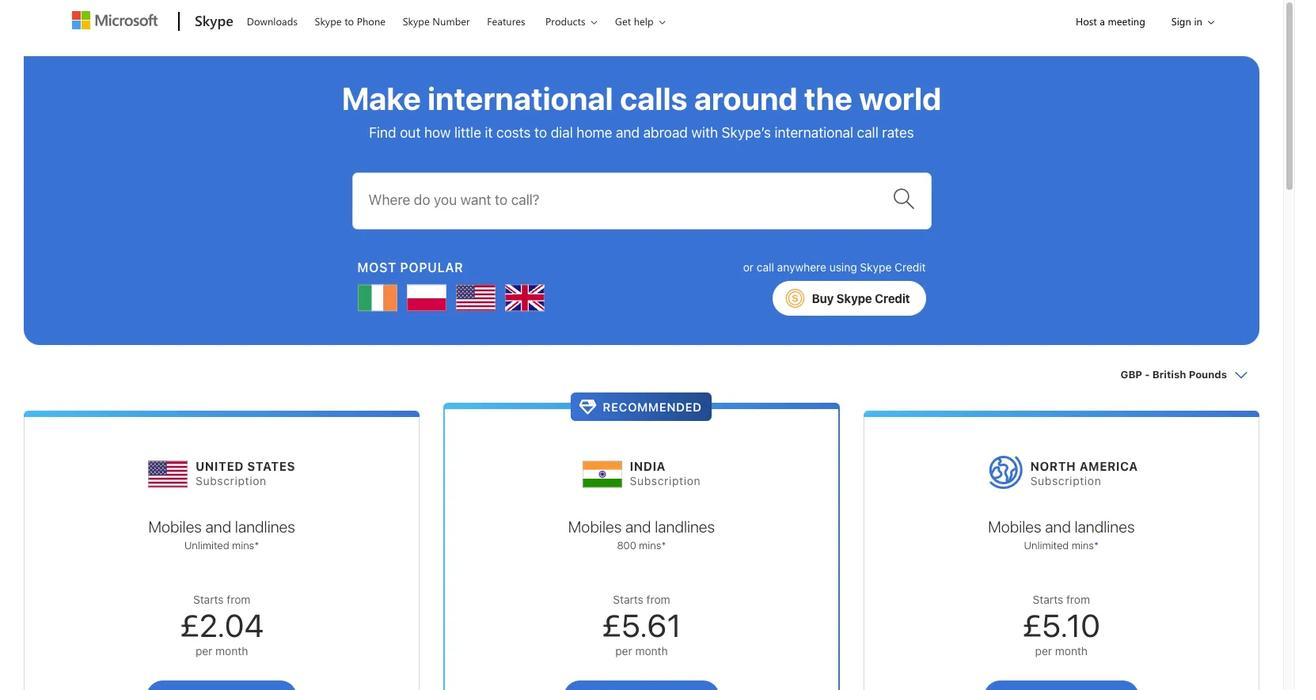 Task type: vqa. For each thing, say whether or not it's contained in the screenshot.
"content" inside the the XSplit empowers millions of streamers to deliver their content all over the world, a
no



Task type: locate. For each thing, give the bounding box(es) containing it.
2 horizontal spatial starts
[[1033, 593, 1063, 606]]

states
[[247, 460, 296, 474]]

poland image
[[407, 279, 446, 318]]

0 horizontal spatial from
[[227, 593, 250, 606]]

2 horizontal spatial landlines
[[1075, 518, 1135, 536]]

credit
[[895, 260, 926, 274], [875, 291, 910, 305]]

starts inside starts from £2.04 per month
[[193, 593, 224, 606]]

skype for skype to phone
[[315, 14, 342, 28]]

or
[[743, 260, 754, 274]]

1 vertical spatial to
[[534, 124, 547, 141]]

2 horizontal spatial mobiles
[[988, 518, 1042, 536]]

landlines inside mobiles and landlines 800 mins *
[[655, 518, 715, 536]]

subscription down united on the left bottom of the page
[[196, 475, 267, 488]]

it
[[485, 124, 493, 141]]

credit down or call anywhere using skype credit
[[875, 291, 910, 305]]

or call anywhere using skype credit
[[743, 260, 926, 274]]

0 horizontal spatial mobiles
[[148, 518, 202, 536]]

1 horizontal spatial mobiles
[[568, 518, 622, 536]]

mobiles down north
[[988, 518, 1042, 536]]

1 horizontal spatial unlimited
[[1024, 539, 1069, 552]]

buy skype credit link
[[772, 281, 926, 316], [772, 281, 926, 316]]

3 subscription from the left
[[1031, 475, 1102, 488]]

and inside mobiles and landlines 800 mins *
[[625, 518, 651, 536]]

1 subscription from the left
[[196, 475, 267, 488]]

0 horizontal spatial mins
[[232, 539, 254, 552]]

international up costs
[[428, 79, 613, 116]]

landlines down north america subscription
[[1075, 518, 1135, 536]]

call
[[857, 124, 879, 141], [757, 260, 774, 274]]

mins for £5.10
[[1072, 539, 1094, 552]]

1 unlimited from the left
[[184, 539, 229, 552]]

1 horizontal spatial starts
[[613, 593, 644, 606]]

1 vertical spatial united states image
[[148, 447, 188, 495]]

mobiles down united on the left bottom of the page
[[148, 518, 202, 536]]

0 horizontal spatial call
[[757, 260, 774, 274]]

host
[[1076, 14, 1097, 28]]

1 horizontal spatial landlines
[[655, 518, 715, 536]]

3 month from the left
[[1055, 644, 1088, 658]]

3 starts from the left
[[1033, 593, 1063, 606]]

united states image right poland image
[[456, 279, 495, 318]]

host a meeting link
[[1062, 1, 1159, 41]]

1 mobiles and landlines unlimited mins * from the left
[[148, 518, 295, 552]]

from for £2.04
[[227, 593, 250, 606]]

landlines down the united states subscription on the left bottom of the page
[[235, 518, 295, 536]]

from inside starts from £2.04 per month
[[227, 593, 250, 606]]

month inside starts from £2.04 per month
[[215, 644, 248, 658]]

2 horizontal spatial from
[[1066, 593, 1090, 606]]

2 * link from the left
[[661, 539, 666, 552]]

1 from from the left
[[227, 593, 250, 606]]

with
[[692, 124, 718, 141]]

skype for skype number
[[403, 14, 430, 28]]

products
[[546, 14, 585, 28]]

mobiles and landlines unlimited mins * for £2.04
[[148, 518, 295, 552]]

* link
[[254, 539, 259, 552], [661, 539, 666, 552], [1094, 539, 1099, 552]]

* for £5.61
[[661, 539, 666, 552]]

mobiles and landlines unlimited mins * down north america subscription
[[988, 518, 1135, 552]]

mobiles up 800
[[568, 518, 622, 536]]

£2.04
[[180, 606, 264, 644]]

0 vertical spatial united states image
[[456, 279, 495, 318]]

0 horizontal spatial subscription
[[196, 475, 267, 488]]

1 horizontal spatial to
[[534, 124, 547, 141]]

month down £5.61
[[635, 644, 668, 658]]

skype left number
[[403, 14, 430, 28]]

mobiles for £5.10
[[988, 518, 1042, 536]]

international down "the"
[[775, 124, 853, 141]]

month
[[215, 644, 248, 658], [635, 644, 668, 658], [1055, 644, 1088, 658]]

* link down north america subscription
[[1094, 539, 1099, 552]]

1 landlines from the left
[[235, 518, 295, 536]]

* inside mobiles and landlines 800 mins *
[[661, 539, 666, 552]]

2 horizontal spatial * link
[[1094, 539, 1099, 552]]

from inside starts from £5.10 per month
[[1066, 593, 1090, 606]]

1 vertical spatial international
[[775, 124, 853, 141]]

skype for skype
[[195, 11, 233, 30]]

2 * from the left
[[661, 539, 666, 552]]

1 horizontal spatial per
[[615, 644, 632, 658]]

subscription inside the united states subscription
[[196, 475, 267, 488]]

0 vertical spatial call
[[857, 124, 879, 141]]

and for £5.61
[[625, 518, 651, 536]]

1 horizontal spatial subscription
[[630, 475, 701, 488]]

0 horizontal spatial month
[[215, 644, 248, 658]]

mobiles and landlines unlimited mins * for £5.10
[[988, 518, 1135, 552]]

per down £2.04
[[196, 644, 212, 658]]

mins down north america subscription
[[1072, 539, 1094, 552]]

subscription for £5.10
[[1031, 475, 1102, 488]]

1 horizontal spatial * link
[[661, 539, 666, 552]]

0 horizontal spatial starts
[[193, 593, 224, 606]]

from for £5.61
[[647, 593, 670, 606]]

month inside starts from £5.10 per month
[[1055, 644, 1088, 658]]

skype to phone link
[[308, 1, 393, 39]]

mobiles inside mobiles and landlines 800 mins *
[[568, 518, 622, 536]]

make
[[342, 79, 421, 116]]

little
[[454, 124, 481, 141]]

home
[[577, 124, 612, 141]]

how
[[424, 124, 451, 141]]

2 starts from the left
[[613, 593, 644, 606]]

per inside starts from £2.04 per month
[[196, 644, 212, 658]]

india subscription
[[630, 460, 701, 488]]

skype inside 'link'
[[403, 14, 430, 28]]

using
[[830, 260, 857, 274]]

skype to phone
[[315, 14, 386, 28]]

3 from from the left
[[1066, 593, 1090, 606]]

and
[[616, 124, 640, 141], [205, 518, 231, 536], [625, 518, 651, 536], [1045, 518, 1071, 536]]

search image
[[893, 187, 915, 209]]

call inside the 'make international calls around the world find out how little it costs to dial home and abroad with skype's international call rates'
[[857, 124, 879, 141]]

0 horizontal spatial unlimited
[[184, 539, 229, 552]]

credit up buy skype credit
[[895, 260, 926, 274]]

per down £5.10
[[1035, 644, 1052, 658]]

starts for £5.61
[[613, 593, 644, 606]]

unlimited
[[184, 539, 229, 552], [1024, 539, 1069, 552]]

0 horizontal spatial per
[[196, 644, 212, 658]]

1 horizontal spatial month
[[635, 644, 668, 658]]

3 * link from the left
[[1094, 539, 1099, 552]]

to left phone
[[345, 14, 354, 28]]

get
[[615, 14, 631, 28]]

america
[[1080, 460, 1138, 474]]

2 horizontal spatial *
[[1094, 539, 1099, 552]]

per inside starts from £5.61 per month
[[615, 644, 632, 658]]

subscription
[[196, 475, 267, 488], [630, 475, 701, 488], [1031, 475, 1102, 488]]

2 from from the left
[[647, 593, 670, 606]]

2 mins from the left
[[639, 539, 661, 552]]

united kingdom image
[[505, 279, 544, 318]]

month for £5.10
[[1055, 644, 1088, 658]]

* right 800
[[661, 539, 666, 552]]

0 horizontal spatial landlines
[[235, 518, 295, 536]]

1 mins from the left
[[232, 539, 254, 552]]

anywhere
[[777, 260, 827, 274]]

north america subscription
[[1031, 460, 1138, 488]]

and inside the 'make international calls around the world find out how little it costs to dial home and abroad with skype's international call rates'
[[616, 124, 640, 141]]

0 horizontal spatial * link
[[254, 539, 259, 552]]

landlines for £5.10
[[1075, 518, 1135, 536]]

2 mobiles and landlines unlimited mins * from the left
[[988, 518, 1135, 552]]

get help button
[[605, 1, 678, 41]]

mins
[[232, 539, 254, 552], [639, 539, 661, 552], [1072, 539, 1094, 552]]

starts from £5.10 per month
[[1023, 593, 1101, 658]]

* link down the united states subscription on the left bottom of the page
[[254, 539, 259, 552]]

3 per from the left
[[1035, 644, 1052, 658]]

to
[[345, 14, 354, 28], [534, 124, 547, 141]]

1 horizontal spatial from
[[647, 593, 670, 606]]

call left rates
[[857, 124, 879, 141]]

mobiles
[[148, 518, 202, 536], [568, 518, 622, 536], [988, 518, 1042, 536]]

1 * link from the left
[[254, 539, 259, 552]]

2 mobiles from the left
[[568, 518, 622, 536]]

month inside starts from £5.61 per month
[[635, 644, 668, 658]]

starts inside starts from £5.61 per month
[[613, 593, 644, 606]]

per down £5.61
[[615, 644, 632, 658]]

mins down the united states subscription on the left bottom of the page
[[232, 539, 254, 552]]

subscription down north
[[1031, 475, 1102, 488]]

2 horizontal spatial subscription
[[1031, 475, 1102, 488]]

£5.10
[[1023, 606, 1101, 644]]

sign in
[[1172, 14, 1203, 28]]

1 horizontal spatial mobiles and landlines unlimited mins *
[[988, 518, 1135, 552]]

1 starts from the left
[[193, 593, 224, 606]]

calls
[[620, 79, 688, 116]]

skype right buy
[[837, 291, 872, 305]]

* down the united states subscription on the left bottom of the page
[[254, 539, 259, 552]]

starts inside starts from £5.10 per month
[[1033, 593, 1063, 606]]

microsoft image
[[72, 11, 158, 29]]

and down north america subscription
[[1045, 518, 1071, 536]]

products button
[[535, 1, 610, 41]]

*
[[254, 539, 259, 552], [661, 539, 666, 552], [1094, 539, 1099, 552]]

subscription down 'india'
[[630, 475, 701, 488]]

from
[[227, 593, 250, 606], [647, 593, 670, 606], [1066, 593, 1090, 606]]

out
[[400, 124, 421, 141]]

mins for £5.61
[[639, 539, 661, 552]]

2 horizontal spatial month
[[1055, 644, 1088, 658]]

starts from £2.04 per month
[[180, 593, 264, 658]]

sign
[[1172, 14, 1191, 28]]

to left dial
[[534, 124, 547, 141]]

from inside starts from £5.61 per month
[[647, 593, 670, 606]]

subscription inside north america subscription
[[1031, 475, 1102, 488]]

1 horizontal spatial call
[[857, 124, 879, 141]]

landlines
[[235, 518, 295, 536], [655, 518, 715, 536], [1075, 518, 1135, 536]]

1 per from the left
[[196, 644, 212, 658]]

1 horizontal spatial *
[[661, 539, 666, 552]]

month down £5.10
[[1055, 644, 1088, 658]]

united states image
[[456, 279, 495, 318], [148, 447, 188, 495]]

landlines for £5.61
[[655, 518, 715, 536]]

mins inside mobiles and landlines 800 mins *
[[639, 539, 661, 552]]

call right or
[[757, 260, 774, 274]]

1 horizontal spatial mins
[[639, 539, 661, 552]]

skype left phone
[[315, 14, 342, 28]]

* link right 800
[[661, 539, 666, 552]]

0 horizontal spatial *
[[254, 539, 259, 552]]

mins right 800
[[639, 539, 661, 552]]

skype
[[195, 11, 233, 30], [315, 14, 342, 28], [403, 14, 430, 28], [860, 260, 892, 274], [837, 291, 872, 305]]

2 month from the left
[[635, 644, 668, 658]]

and down the united states subscription on the left bottom of the page
[[205, 518, 231, 536]]

month down £2.04
[[215, 644, 248, 658]]

2 horizontal spatial per
[[1035, 644, 1052, 658]]

abroad
[[643, 124, 688, 141]]

from for £5.10
[[1066, 593, 1090, 606]]

landlines down india subscription
[[655, 518, 715, 536]]

2 landlines from the left
[[655, 518, 715, 536]]

1 month from the left
[[215, 644, 248, 658]]

subscription for £2.04
[[196, 475, 267, 488]]

international
[[428, 79, 613, 116], [775, 124, 853, 141]]

* down north america subscription
[[1094, 539, 1099, 552]]

united states image left united on the left bottom of the page
[[148, 447, 188, 495]]

starts
[[193, 593, 224, 606], [613, 593, 644, 606], [1033, 593, 1063, 606]]

2 horizontal spatial mins
[[1072, 539, 1094, 552]]

month for £2.04
[[215, 644, 248, 658]]

skype link
[[187, 1, 238, 44]]

3 * from the left
[[1094, 539, 1099, 552]]

per inside starts from £5.10 per month
[[1035, 644, 1052, 658]]

3 mins from the left
[[1072, 539, 1094, 552]]

0 horizontal spatial to
[[345, 14, 354, 28]]

3 mobiles from the left
[[988, 518, 1042, 536]]

0 vertical spatial credit
[[895, 260, 926, 274]]

2 unlimited from the left
[[1024, 539, 1069, 552]]

mobiles and landlines unlimited mins * down the united states subscription on the left bottom of the page
[[148, 518, 295, 552]]

and right home
[[616, 124, 640, 141]]

per
[[196, 644, 212, 658], [615, 644, 632, 658], [1035, 644, 1052, 658]]

1 mobiles from the left
[[148, 518, 202, 536]]

and for £5.10
[[1045, 518, 1071, 536]]

* for £5.10
[[1094, 539, 1099, 552]]

make international calls around the world find out how little it costs to dial home and abroad with skype's international call rates
[[342, 79, 942, 141]]

0 horizontal spatial international
[[428, 79, 613, 116]]

2 subscription from the left
[[630, 475, 701, 488]]

3 landlines from the left
[[1075, 518, 1135, 536]]

and up 800
[[625, 518, 651, 536]]

starts for £5.10
[[1033, 593, 1063, 606]]

skype left downloads on the top left of the page
[[195, 11, 233, 30]]

2 per from the left
[[615, 644, 632, 658]]

1 vertical spatial call
[[757, 260, 774, 274]]

1 * from the left
[[254, 539, 259, 552]]

0 horizontal spatial mobiles and landlines unlimited mins *
[[148, 518, 295, 552]]

mobiles and landlines unlimited mins *
[[148, 518, 295, 552], [988, 518, 1135, 552]]



Task type: describe. For each thing, give the bounding box(es) containing it.
800
[[617, 539, 636, 552]]

to inside the 'make international calls around the world find out how little it costs to dial home and abroad with skype's international call rates'
[[534, 124, 547, 141]]

costs
[[496, 124, 531, 141]]

mobiles for £5.61
[[568, 518, 622, 536]]

* for £2.04
[[254, 539, 259, 552]]

* link for £2.04
[[254, 539, 259, 552]]

* link for £5.10
[[1094, 539, 1099, 552]]

help
[[634, 14, 654, 28]]

features
[[487, 14, 525, 28]]

1 horizontal spatial international
[[775, 124, 853, 141]]

number
[[433, 14, 470, 28]]

united
[[196, 460, 244, 474]]

buy skype credit
[[812, 291, 910, 305]]

meeting
[[1108, 14, 1145, 28]]

unlimited for £5.10
[[1024, 539, 1069, 552]]

most
[[357, 260, 397, 274]]

sign in button
[[1159, 1, 1219, 41]]

ireland image
[[357, 279, 397, 318]]

united states subscription
[[196, 460, 296, 488]]

rates
[[882, 124, 914, 141]]

in
[[1194, 14, 1203, 28]]

get help
[[615, 14, 654, 28]]

india image
[[582, 447, 622, 495]]

0 vertical spatial international
[[428, 79, 613, 116]]

mobiles for £2.04
[[148, 518, 202, 536]]

skype right using
[[860, 260, 892, 274]]

month for £5.61
[[635, 644, 668, 658]]

buy
[[812, 291, 834, 305]]

unlimited for £2.04
[[184, 539, 229, 552]]

dial
[[551, 124, 573, 141]]

per for £5.10
[[1035, 644, 1052, 658]]

* link for £5.61
[[661, 539, 666, 552]]

mins for £2.04
[[232, 539, 254, 552]]

Where do you want to call? text field
[[369, 180, 891, 221]]

most popular
[[357, 260, 464, 274]]

north
[[1031, 460, 1076, 474]]

per for £2.04
[[196, 644, 212, 658]]

per for £5.61
[[615, 644, 632, 658]]

1 horizontal spatial united states image
[[456, 279, 495, 318]]

a
[[1100, 14, 1105, 28]]

downloads
[[247, 14, 298, 28]]

around
[[694, 79, 798, 116]]

phone
[[357, 14, 386, 28]]

landlines for £2.04
[[235, 518, 295, 536]]

skype number link
[[396, 1, 477, 39]]

recommended
[[603, 400, 702, 414]]

find
[[369, 124, 396, 141]]

and for £2.04
[[205, 518, 231, 536]]

downloads link
[[240, 1, 305, 39]]

world
[[859, 79, 942, 116]]

skype's
[[722, 124, 771, 141]]

1 vertical spatial credit
[[875, 291, 910, 305]]

the
[[804, 79, 853, 116]]

0 horizontal spatial united states image
[[148, 447, 188, 495]]

£5.61
[[602, 606, 681, 644]]

0 vertical spatial to
[[345, 14, 354, 28]]

popular
[[400, 260, 464, 274]]

host a meeting
[[1076, 14, 1145, 28]]

starts for £2.04
[[193, 593, 224, 606]]

india
[[630, 460, 666, 474]]

starts from £5.61 per month
[[602, 593, 681, 658]]

skype number
[[403, 14, 470, 28]]

features link
[[480, 1, 532, 39]]

mobiles and landlines 800 mins *
[[568, 518, 715, 552]]



